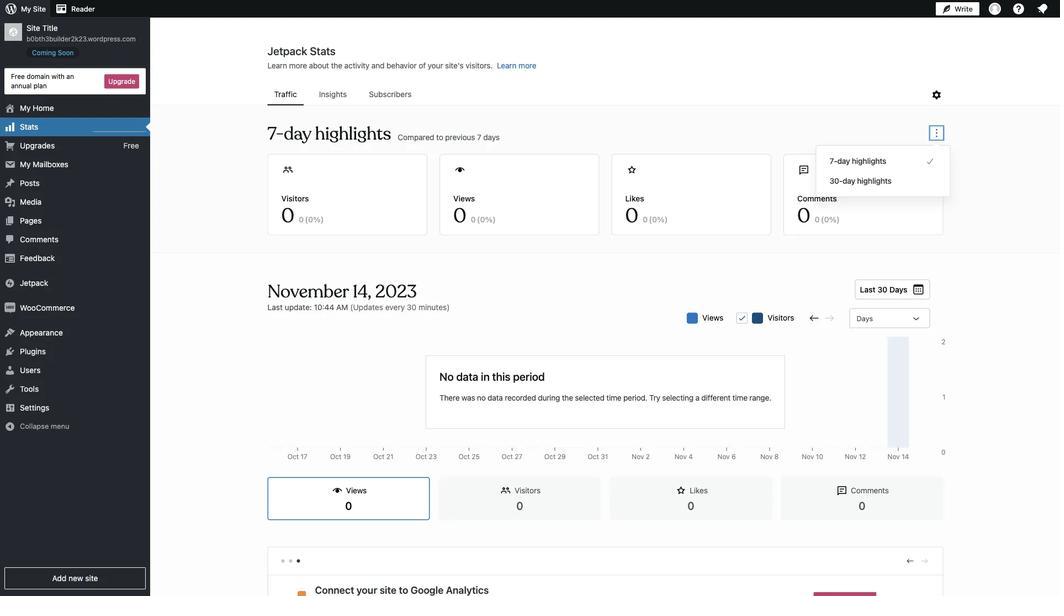 Task type: locate. For each thing, give the bounding box(es) containing it.
2023
[[375, 281, 417, 303]]

site inside jetpack stats main content
[[380, 585, 397, 596]]

( inside views 0 0 ( 0 %)
[[477, 215, 480, 224]]

0 vertical spatial day
[[284, 123, 311, 145]]

img image left woocommerce
[[4, 303, 15, 314]]

site right new
[[85, 574, 98, 583]]

oct 19
[[330, 453, 351, 461]]

jetpack
[[20, 279, 48, 288]]

my mailboxes
[[20, 160, 68, 169]]

appearance link
[[0, 324, 150, 342]]

home
[[33, 104, 54, 113]]

1 horizontal spatial likes
[[690, 486, 708, 495]]

oct for oct 27
[[502, 453, 513, 461]]

to left 'google analytics'
[[399, 585, 408, 596]]

likes for likes 0 0 ( 0 %)
[[626, 194, 644, 203]]

oct left 21
[[373, 453, 385, 461]]

0 vertical spatial data
[[456, 370, 479, 383]]

1 vertical spatial 100,000
[[920, 453, 946, 461]]

1 vertical spatial 30
[[407, 303, 417, 312]]

minutes)
[[419, 303, 450, 312]]

my profile image
[[989, 3, 1001, 15]]

oct left the 25
[[459, 453, 470, 461]]

1 img image from the top
[[4, 278, 15, 289]]

tooltip
[[811, 140, 951, 197]]

visitors for visitors 0
[[515, 486, 541, 495]]

2 inside 100,000 2 1 0
[[942, 338, 946, 346]]

jetpack stats learn more about the activity and behavior of your site's visitors. learn more
[[268, 44, 537, 70]]

oct for oct 19
[[330, 453, 342, 461]]

nov for nov 2
[[632, 453, 644, 461]]

2 oct from the left
[[330, 453, 342, 461]]

0 vertical spatial the
[[331, 61, 342, 70]]

31
[[601, 453, 608, 461]]

views inside "views 0"
[[346, 486, 367, 495]]

2 for 100,000 2 1 0
[[942, 338, 946, 346]]

oct left 17
[[288, 453, 299, 461]]

2 for nov 2
[[646, 453, 650, 461]]

0 horizontal spatial 7-day highlights
[[268, 123, 391, 145]]

1 vertical spatial comments
[[20, 235, 58, 244]]

data left in
[[456, 370, 479, 383]]

day down traffic link
[[284, 123, 311, 145]]

my left reader link
[[21, 5, 31, 13]]

1 vertical spatial 7-
[[830, 157, 838, 166]]

comments down "12"
[[851, 486, 889, 495]]

0 inside 100,000 2 1 0
[[942, 449, 946, 457]]

my site link
[[0, 0, 50, 18]]

nov left 8 at the bottom right of page
[[761, 453, 773, 461]]

no
[[477, 394, 486, 403]]

menu
[[51, 422, 69, 431]]

time left range.
[[733, 394, 748, 403]]

1 horizontal spatial views
[[453, 194, 475, 203]]

comments for comments
[[20, 235, 58, 244]]

likes 0 0 ( 0 %)
[[626, 194, 668, 229]]

1 vertical spatial to
[[399, 585, 408, 596]]

nov 8
[[761, 453, 779, 461]]

7- down traffic link
[[268, 123, 284, 145]]

6 oct from the left
[[502, 453, 513, 461]]

3 %) from the left
[[657, 215, 668, 224]]

1 vertical spatial days
[[857, 314, 873, 323]]

menu
[[268, 85, 930, 105]]

0 vertical spatial last
[[860, 285, 876, 294]]

likes 0
[[688, 486, 708, 512]]

100,000 down days dropdown button at the right of page
[[920, 338, 946, 346]]

100,000
[[920, 338, 946, 346], [920, 453, 946, 461]]

29
[[558, 453, 566, 461]]

1 horizontal spatial 7-day highlights
[[830, 157, 887, 166]]

1 vertical spatial day
[[838, 157, 850, 166]]

your inside jetpack stats learn more about the activity and behavior of your site's visitors. learn more
[[428, 61, 443, 70]]

site left "title"
[[27, 23, 40, 33]]

nov right the 31
[[632, 453, 644, 461]]

30-
[[830, 176, 843, 186]]

0 vertical spatial 30
[[878, 285, 888, 294]]

%) inside comments 0 0 ( 0 %)
[[829, 215, 840, 224]]

1 vertical spatial views
[[703, 313, 724, 322]]

my for my mailboxes
[[20, 160, 31, 169]]

the right about
[[331, 61, 342, 70]]

0 vertical spatial 7-day highlights
[[268, 123, 391, 145]]

0 horizontal spatial likes
[[626, 194, 644, 203]]

1 horizontal spatial last
[[860, 285, 876, 294]]

visitors
[[281, 194, 309, 203], [768, 313, 795, 322], [515, 486, 541, 495]]

%) for views 0 0 ( 0 %)
[[485, 215, 496, 224]]

comments
[[798, 194, 837, 203], [20, 235, 58, 244], [851, 486, 889, 495]]

highlights down 7-day highlights button
[[857, 176, 892, 186]]

day for 30-day highlights button
[[843, 176, 856, 186]]

1 vertical spatial free
[[123, 141, 139, 150]]

highest hourly views 0 image
[[93, 125, 146, 132]]

and
[[372, 61, 385, 70]]

1 vertical spatial img image
[[4, 303, 15, 314]]

0 horizontal spatial visitors
[[281, 194, 309, 203]]

nov for nov 12
[[845, 453, 857, 461]]

100,000 right 14
[[920, 453, 946, 461]]

selecting
[[662, 394, 694, 403]]

(updates
[[350, 303, 383, 312]]

3 ( from the left
[[649, 215, 652, 224]]

0 vertical spatial free
[[11, 73, 25, 80]]

highlights down insights link
[[315, 123, 391, 145]]

last 30 days
[[860, 285, 908, 294]]

30-day highlights
[[830, 176, 892, 186]]

1 oct from the left
[[288, 453, 299, 461]]

add new site
[[52, 574, 98, 583]]

1 vertical spatial 2
[[646, 453, 650, 461]]

jetpack stats main content
[[0, 44, 1060, 597]]

plugins link
[[0, 342, 150, 361]]

comments inside comments 0 0 ( 0 %)
[[798, 194, 837, 203]]

upgrade button
[[104, 74, 139, 89]]

1 horizontal spatial to
[[436, 133, 443, 142]]

( for likes 0 0 ( 0 %)
[[649, 215, 652, 224]]

an
[[66, 73, 74, 80]]

0 horizontal spatial the
[[331, 61, 342, 70]]

my left home
[[20, 104, 31, 113]]

0 vertical spatial 2
[[942, 338, 946, 346]]

0 horizontal spatial site
[[85, 574, 98, 583]]

woocommerce
[[20, 304, 75, 313]]

2 vertical spatial views
[[346, 486, 367, 495]]

1 horizontal spatial 30
[[878, 285, 888, 294]]

oct left the 31
[[588, 453, 599, 461]]

data right no
[[488, 394, 503, 403]]

day down 7-day highlights button
[[843, 176, 856, 186]]

7
[[477, 133, 481, 142]]

0 horizontal spatial your
[[357, 585, 377, 596]]

nov for nov 14
[[888, 453, 900, 461]]

subscribers
[[369, 90, 412, 99]]

nov for nov 8
[[761, 453, 773, 461]]

0 horizontal spatial comments
[[20, 235, 58, 244]]

0 vertical spatial likes
[[626, 194, 644, 203]]

my for my home
[[20, 104, 31, 113]]

7-
[[268, 123, 284, 145], [830, 157, 838, 166]]

( inside "visitors 0 0 ( 0 %)"
[[305, 215, 308, 224]]

( inside comments 0 0 ( 0 %)
[[821, 215, 824, 224]]

views 0 0 ( 0 %)
[[453, 194, 496, 229]]

highlights for 7-day highlights button
[[852, 157, 887, 166]]

( inside likes 0 0 ( 0 %)
[[649, 215, 652, 224]]

previous image
[[906, 556, 915, 566]]

1 nov from the left
[[632, 453, 644, 461]]

30 inside november 14, 2023 last update: 10:44 am (updates every 30 minutes)
[[407, 303, 417, 312]]

2 ( from the left
[[477, 215, 480, 224]]

nov left 6
[[718, 453, 730, 461]]

1 vertical spatial highlights
[[852, 157, 887, 166]]

0 vertical spatial highlights
[[315, 123, 391, 145]]

0 horizontal spatial free
[[11, 73, 25, 80]]

img image for woocommerce
[[4, 303, 15, 314]]

oct left the 27 at the bottom of the page
[[502, 453, 513, 461]]

%) inside views 0 0 ( 0 %)
[[485, 215, 496, 224]]

compared to previous 7 days
[[398, 133, 500, 142]]

4 %) from the left
[[829, 215, 840, 224]]

visitors for visitors
[[768, 313, 795, 322]]

days up days dropdown button at the right of page
[[890, 285, 908, 294]]

likes inside likes 0 0 ( 0 %)
[[626, 194, 644, 203]]

( for views 0 0 ( 0 %)
[[477, 215, 480, 224]]

about
[[309, 61, 329, 70]]

your right the connect
[[357, 585, 377, 596]]

1
[[943, 394, 946, 401]]

site up "title"
[[33, 5, 46, 13]]

connect
[[315, 585, 354, 596]]

days inside dropdown button
[[857, 314, 873, 323]]

your right of
[[428, 61, 443, 70]]

visitors 0 0 ( 0 %)
[[281, 194, 324, 229]]

update:
[[285, 303, 312, 312]]

oct left the "19" on the left of the page
[[330, 453, 342, 461]]

site
[[33, 5, 46, 13], [27, 23, 40, 33]]

2 horizontal spatial views
[[703, 313, 724, 322]]

4 ( from the left
[[821, 215, 824, 224]]

0 horizontal spatial days
[[857, 314, 873, 323]]

14
[[902, 453, 909, 461]]

highlights up '30-day highlights'
[[852, 157, 887, 166]]

1 vertical spatial site
[[380, 585, 397, 596]]

site right the connect
[[380, 585, 397, 596]]

visitors inside "visitors 0 0 ( 0 %)"
[[281, 194, 309, 203]]

1 horizontal spatial days
[[890, 285, 908, 294]]

2 horizontal spatial visitors
[[768, 313, 795, 322]]

days down last 30 days
[[857, 314, 873, 323]]

12
[[859, 453, 866, 461]]

site inside site title b0bth3builder2k23.wordpress.com
[[27, 23, 40, 33]]

2 %) from the left
[[485, 215, 496, 224]]

views inside views 0 0 ( 0 %)
[[453, 194, 475, 203]]

1 horizontal spatial the
[[562, 394, 573, 403]]

2 vertical spatial my
[[20, 160, 31, 169]]

2 vertical spatial day
[[843, 176, 856, 186]]

likes for likes 0
[[690, 486, 708, 495]]

0 inside "views 0"
[[345, 499, 352, 512]]

with
[[51, 73, 65, 80]]

2 vertical spatial visitors
[[515, 486, 541, 495]]

7 nov from the left
[[888, 453, 900, 461]]

2 100,000 from the top
[[920, 453, 946, 461]]

0 vertical spatial my
[[21, 5, 31, 13]]

0 horizontal spatial 30
[[407, 303, 417, 312]]

5 oct from the left
[[459, 453, 470, 461]]

img image inside the woocommerce link
[[4, 303, 15, 314]]

0 vertical spatial comments
[[798, 194, 837, 203]]

0 horizontal spatial views
[[346, 486, 367, 495]]

0 horizontal spatial 7-
[[268, 123, 284, 145]]

views for views 0
[[346, 486, 367, 495]]

free for free
[[123, 141, 139, 150]]

0 vertical spatial 100,000
[[920, 338, 946, 346]]

the right during
[[562, 394, 573, 403]]

1 horizontal spatial 7-
[[830, 157, 838, 166]]

oct
[[288, 453, 299, 461], [330, 453, 342, 461], [373, 453, 385, 461], [416, 453, 427, 461], [459, 453, 470, 461], [502, 453, 513, 461], [545, 453, 556, 461], [588, 453, 599, 461]]

2 vertical spatial highlights
[[857, 176, 892, 186]]

comments 0
[[851, 486, 889, 512]]

1 vertical spatial last
[[268, 303, 283, 312]]

%) for likes 0 0 ( 0 %)
[[657, 215, 668, 224]]

0 horizontal spatial 2
[[646, 453, 650, 461]]

7-day highlights up '30-day highlights'
[[830, 157, 887, 166]]

nov left 10
[[802, 453, 814, 461]]

30 right every
[[407, 303, 417, 312]]

comments up the 'feedback'
[[20, 235, 58, 244]]

comments down the 30-
[[798, 194, 837, 203]]

7- up the 30-
[[830, 157, 838, 166]]

0 inside visitors 0
[[517, 499, 523, 512]]

day for 7-day highlights button
[[838, 157, 850, 166]]

5 nov from the left
[[802, 453, 814, 461]]

free inside free domain with an annual plan
[[11, 73, 25, 80]]

2 img image from the top
[[4, 303, 15, 314]]

2
[[942, 338, 946, 346], [646, 453, 650, 461]]

recorded
[[505, 394, 536, 403]]

1 %) from the left
[[313, 215, 324, 224]]

4 nov from the left
[[761, 453, 773, 461]]

0 vertical spatial days
[[890, 285, 908, 294]]

1 horizontal spatial site
[[380, 585, 397, 596]]

1 100,000 from the top
[[920, 338, 946, 346]]

free down highest hourly views 0 image
[[123, 141, 139, 150]]

1 horizontal spatial time
[[733, 394, 748, 403]]

pager controls element
[[268, 548, 943, 576]]

1 horizontal spatial comments
[[798, 194, 837, 203]]

img image
[[4, 278, 15, 289], [4, 303, 15, 314]]

comments for comments 0 0 ( 0 %)
[[798, 194, 837, 203]]

menu containing traffic
[[268, 85, 930, 105]]

30 inside button
[[878, 285, 888, 294]]

tools link
[[0, 380, 150, 399]]

30
[[878, 285, 888, 294], [407, 303, 417, 312]]

last up days dropdown button at the right of page
[[860, 285, 876, 294]]

21
[[387, 453, 394, 461]]

%) inside "visitors 0 0 ( 0 %)"
[[313, 215, 324, 224]]

to
[[436, 133, 443, 142], [399, 585, 408, 596]]

manage your notifications image
[[1036, 2, 1049, 15]]

100,000 for 100,000 2 1 0
[[920, 338, 946, 346]]

0 vertical spatial your
[[428, 61, 443, 70]]

my for my site
[[21, 5, 31, 13]]

day up the 30-
[[838, 157, 850, 166]]

activity
[[344, 61, 370, 70]]

0 vertical spatial visitors
[[281, 194, 309, 203]]

a
[[696, 394, 700, 403]]

0 horizontal spatial last
[[268, 303, 283, 312]]

30 up days dropdown button at the right of page
[[878, 285, 888, 294]]

highlights for 30-day highlights button
[[857, 176, 892, 186]]

1 horizontal spatial visitors
[[515, 486, 541, 495]]

oct for oct 29
[[545, 453, 556, 461]]

nov for nov 4
[[675, 453, 687, 461]]

last left update:
[[268, 303, 283, 312]]

nov left 4
[[675, 453, 687, 461]]

0 vertical spatial views
[[453, 194, 475, 203]]

day
[[284, 123, 311, 145], [838, 157, 850, 166], [843, 176, 856, 186]]

1 horizontal spatial free
[[123, 141, 139, 150]]

7- inside jetpack stats main content
[[268, 123, 284, 145]]

0 vertical spatial to
[[436, 133, 443, 142]]

last inside november 14, 2023 last update: 10:44 am (updates every 30 minutes)
[[268, 303, 283, 312]]

1 vertical spatial 7-day highlights
[[830, 157, 887, 166]]

2 vertical spatial comments
[[851, 486, 889, 495]]

site for your
[[380, 585, 397, 596]]

views for views
[[703, 313, 724, 322]]

to left previous
[[436, 133, 443, 142]]

3 nov from the left
[[718, 453, 730, 461]]

1 vertical spatial visitors
[[768, 313, 795, 322]]

8 oct from the left
[[588, 453, 599, 461]]

( for comments 0 0 ( 0 %)
[[821, 215, 824, 224]]

behavior
[[387, 61, 417, 70]]

time left period.
[[607, 394, 622, 403]]

views 0
[[345, 486, 367, 512]]

4 oct from the left
[[416, 453, 427, 461]]

0 vertical spatial img image
[[4, 278, 15, 289]]

3 oct from the left
[[373, 453, 385, 461]]

1 vertical spatial data
[[488, 394, 503, 403]]

0 vertical spatial 7-
[[268, 123, 284, 145]]

img image for jetpack
[[4, 278, 15, 289]]

free up annual plan
[[11, 73, 25, 80]]

the
[[331, 61, 342, 70], [562, 394, 573, 403]]

domain
[[27, 73, 50, 80]]

2 nov from the left
[[675, 453, 687, 461]]

oct left 23
[[416, 453, 427, 461]]

0 horizontal spatial time
[[607, 394, 622, 403]]

1 vertical spatial likes
[[690, 486, 708, 495]]

stats
[[20, 122, 38, 132]]

likes inside likes 0
[[690, 486, 708, 495]]

1 time from the left
[[607, 394, 622, 403]]

my site
[[21, 5, 46, 13]]

learn more
[[497, 61, 537, 70]]

img image left "jetpack"
[[4, 278, 15, 289]]

upgrade
[[108, 77, 135, 85]]

days inside button
[[890, 285, 908, 294]]

1 vertical spatial my
[[20, 104, 31, 113]]

pages link
[[0, 212, 150, 230]]

6 nov from the left
[[845, 453, 857, 461]]

last
[[860, 285, 876, 294], [268, 303, 283, 312]]

1 ( from the left
[[305, 215, 308, 224]]

more
[[289, 61, 307, 70]]

free domain with an annual plan
[[11, 73, 74, 90]]

1 vertical spatial site
[[27, 23, 40, 33]]

day inside jetpack stats main content
[[284, 123, 311, 145]]

nov left 14
[[888, 453, 900, 461]]

2 horizontal spatial comments
[[851, 486, 889, 495]]

of
[[419, 61, 426, 70]]

learn more link
[[497, 61, 537, 70]]

my up posts
[[20, 160, 31, 169]]

7 oct from the left
[[545, 453, 556, 461]]

None checkbox
[[737, 313, 748, 324]]

oct left 29
[[545, 453, 556, 461]]

site
[[85, 574, 98, 583], [380, 585, 397, 596]]

img image inside jetpack link
[[4, 278, 15, 289]]

7-day highlights down insights link
[[268, 123, 391, 145]]

1 horizontal spatial 2
[[942, 338, 946, 346]]

nov left "12"
[[845, 453, 857, 461]]

0 vertical spatial site
[[85, 574, 98, 583]]

%) inside likes 0 0 ( 0 %)
[[657, 215, 668, 224]]

25
[[472, 453, 480, 461]]

1 horizontal spatial your
[[428, 61, 443, 70]]



Task type: describe. For each thing, give the bounding box(es) containing it.
posts
[[20, 179, 40, 188]]

1 horizontal spatial data
[[488, 394, 503, 403]]

0 inside likes 0
[[688, 499, 695, 512]]

next image
[[920, 556, 930, 566]]

oct 23
[[416, 453, 437, 461]]

woocommerce link
[[0, 299, 150, 318]]

every
[[385, 303, 405, 312]]

add new site link
[[4, 568, 146, 590]]

mailboxes
[[33, 160, 68, 169]]

write
[[955, 5, 973, 13]]

nov 14
[[888, 453, 909, 461]]

stats link
[[0, 118, 150, 136]]

oct for oct 17
[[288, 453, 299, 461]]

none checkbox inside jetpack stats main content
[[737, 313, 748, 324]]

period.
[[624, 394, 648, 403]]

27
[[515, 453, 523, 461]]

title
[[42, 23, 58, 33]]

collapse menu link
[[0, 418, 150, 436]]

oct 27
[[502, 453, 523, 461]]

the inside jetpack stats learn more about the activity and behavior of your site's visitors. learn more
[[331, 61, 342, 70]]

( for visitors 0 0 ( 0 %)
[[305, 215, 308, 224]]

try
[[650, 394, 660, 403]]

19
[[343, 453, 351, 461]]

comments link
[[0, 230, 150, 249]]

oct 31
[[588, 453, 608, 461]]

learn
[[268, 61, 287, 70]]

8
[[775, 453, 779, 461]]

0 vertical spatial site
[[33, 5, 46, 13]]

highlights inside jetpack stats main content
[[315, 123, 391, 145]]

nov for nov 6
[[718, 453, 730, 461]]

oct for oct 31
[[588, 453, 599, 461]]

subscribers link
[[363, 85, 418, 104]]

100,000 for 100,000
[[920, 453, 946, 461]]

soon
[[58, 49, 74, 56]]

oct 25
[[459, 453, 480, 461]]

add
[[52, 574, 66, 583]]

0 horizontal spatial to
[[399, 585, 408, 596]]

free for free domain with an annual plan
[[11, 73, 25, 80]]

nov for nov 10
[[802, 453, 814, 461]]

17
[[301, 453, 308, 461]]

days button
[[850, 308, 930, 328]]

users link
[[0, 361, 150, 380]]

reader
[[71, 5, 95, 13]]

site for new
[[85, 574, 98, 583]]

7- inside button
[[830, 157, 838, 166]]

oct for oct 25
[[459, 453, 470, 461]]

jetpack stats
[[268, 44, 336, 57]]

7-day highlights inside button
[[830, 157, 887, 166]]

media
[[20, 198, 42, 207]]

30-day highlights button
[[830, 175, 937, 188]]

previous
[[445, 133, 475, 142]]

november 14, 2023 last update: 10:44 am (updates every 30 minutes)
[[268, 281, 450, 312]]

nov 4
[[675, 453, 693, 461]]

during
[[538, 394, 560, 403]]

b0bth3builder2k23.wordpress.com
[[27, 35, 136, 43]]

site's
[[445, 61, 464, 70]]

november
[[268, 281, 349, 303]]

traffic link
[[268, 85, 304, 104]]

last 30 days button
[[855, 280, 930, 300]]

my home
[[20, 104, 54, 113]]

days
[[483, 133, 500, 142]]

oct for oct 23
[[416, 453, 427, 461]]

am
[[336, 303, 348, 312]]

help image
[[1012, 2, 1026, 15]]

oct 29
[[545, 453, 566, 461]]

site title b0bth3builder2k23.wordpress.com
[[27, 23, 136, 43]]

traffic
[[274, 90, 297, 99]]

tooltip containing 7-day highlights
[[811, 140, 951, 197]]

10:44
[[314, 303, 334, 312]]

no data in this period
[[440, 370, 545, 383]]

period
[[513, 370, 545, 383]]

posts link
[[0, 174, 150, 193]]

menu inside jetpack stats main content
[[268, 85, 930, 105]]

feedback link
[[0, 249, 150, 268]]

coming
[[32, 49, 56, 56]]

%) for visitors 0 0 ( 0 %)
[[313, 215, 324, 224]]

pages
[[20, 216, 42, 225]]

plugins
[[20, 347, 46, 356]]

my home link
[[0, 99, 150, 118]]

in
[[481, 370, 490, 383]]

insights link
[[313, 85, 354, 104]]

oct 21
[[373, 453, 394, 461]]

0 inside comments 0
[[859, 499, 866, 512]]

oct for oct 21
[[373, 453, 385, 461]]

visitors for visitors 0 0 ( 0 %)
[[281, 194, 309, 203]]

4
[[689, 453, 693, 461]]

views for views 0 0 ( 0 %)
[[453, 194, 475, 203]]

%) for comments 0 0 ( 0 %)
[[829, 215, 840, 224]]

7-day highlights inside jetpack stats main content
[[268, 123, 391, 145]]

nov 6
[[718, 453, 736, 461]]

insights
[[319, 90, 347, 99]]

comments for comments 0
[[851, 486, 889, 495]]

1 vertical spatial the
[[562, 394, 573, 403]]

0 horizontal spatial data
[[456, 370, 479, 383]]

10
[[816, 453, 824, 461]]

google analytics
[[411, 585, 489, 596]]

2 time from the left
[[733, 394, 748, 403]]

14,
[[353, 281, 371, 303]]

last inside button
[[860, 285, 876, 294]]

was
[[462, 394, 475, 403]]

comments 0 0 ( 0 %)
[[798, 194, 840, 229]]

visitors 0
[[515, 486, 541, 512]]

1 vertical spatial your
[[357, 585, 377, 596]]

upgrades
[[20, 141, 55, 150]]

my mailboxes link
[[0, 155, 150, 174]]



Task type: vqa. For each thing, say whether or not it's contained in the screenshot.
Views 0 0 ( 0 %)'s %)
yes



